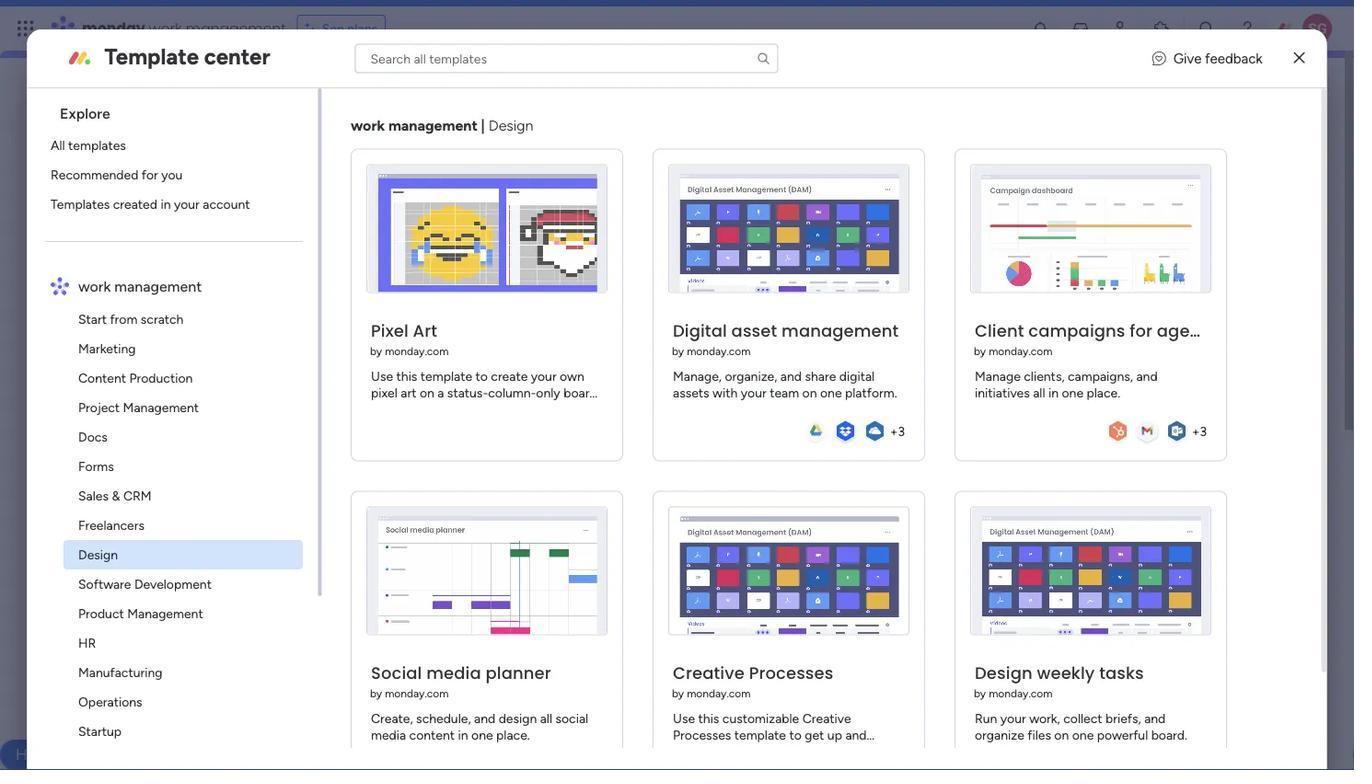 Task type: locate. For each thing, give the bounding box(es) containing it.
1 + 3 from the left
[[891, 424, 906, 439]]

all down clients,
[[1034, 385, 1046, 401]]

projects,
[[295, 305, 345, 321]]

media inside the social media planner by monday.com
[[427, 662, 482, 685]]

by down digital
[[673, 345, 685, 358]]

design inside work management templates element
[[79, 548, 118, 563]]

share
[[806, 368, 837, 384]]

tasks,
[[676, 286, 709, 302]]

give
[[1174, 50, 1202, 67]]

work inside the welcome to work management
[[273, 117, 338, 152]]

0 vertical spatial monday
[[82, 18, 145, 39]]

monday.com inside design weekly tasks by monday.com
[[990, 687, 1054, 700]]

list box
[[34, 88, 322, 771]]

and right campaigns, at top
[[1137, 368, 1159, 384]]

place.
[[551, 286, 585, 302], [1088, 385, 1121, 401], [497, 728, 531, 743]]

with
[[713, 385, 738, 401], [372, 402, 397, 417], [400, 470, 433, 490]]

all
[[331, 286, 343, 302], [1034, 385, 1046, 401], [541, 711, 553, 727]]

2 horizontal spatial with
[[713, 385, 738, 401]]

one inside manage clients, campaigns, and initiatives all in one place.
[[1063, 385, 1084, 401]]

digital
[[674, 319, 728, 343]]

and up 'team'
[[781, 368, 803, 384]]

content production
[[79, 371, 193, 386]]

start
[[79, 312, 107, 327]]

1 horizontal spatial +
[[1193, 424, 1201, 439]]

place. down campaigns, at top
[[1088, 385, 1121, 401]]

1 vertical spatial templates
[[407, 368, 464, 384]]

creative processes by monday.com
[[673, 662, 834, 700]]

by down client at the right of the page
[[975, 345, 987, 358]]

art
[[401, 385, 417, 401]]

in right created
[[161, 197, 171, 212]]

organize,
[[726, 368, 778, 384]]

design for design
[[79, 548, 118, 563]]

1 vertical spatial for
[[1131, 319, 1153, 343]]

1 horizontal spatial templates
[[407, 368, 464, 384]]

run your work, collect briefs, and organize files on one powerful board.
[[976, 711, 1188, 743]]

your
[[174, 197, 200, 212], [410, 286, 436, 302], [532, 368, 557, 384], [742, 385, 767, 401], [1001, 711, 1027, 727]]

design inside design weekly tasks by monday.com
[[976, 662, 1033, 685]]

media up "schedule,"
[[427, 662, 482, 685]]

1 horizontal spatial place.
[[551, 286, 585, 302]]

creative
[[674, 662, 745, 685]]

asset
[[732, 319, 778, 343]]

manage for manage clients, campaigns, and initiatives all in one place.
[[976, 368, 1022, 384]]

templates
[[69, 138, 126, 153], [407, 368, 464, 384]]

by inside design weekly tasks by monday.com
[[975, 687, 987, 700]]

product management
[[79, 606, 204, 622]]

Search all templates search field
[[355, 44, 779, 73]]

all right run
[[331, 286, 343, 302]]

by inside the social media planner by monday.com
[[371, 687, 383, 700]]

2 + from the left
[[1193, 424, 1201, 439]]

one right the "content"
[[472, 728, 494, 743]]

software
[[79, 577, 132, 593]]

with down organize,
[[713, 385, 738, 401]]

freelancers
[[79, 518, 145, 534]]

invite members image
[[1113, 19, 1131, 38]]

monday.com inside the digital asset management by monday.com
[[688, 345, 751, 358]]

manage up initiatives
[[976, 368, 1022, 384]]

monday.com inside creative processes by monday.com
[[688, 687, 751, 700]]

all inside manage clients, campaigns, and initiatives all in one place.
[[1034, 385, 1046, 401]]

by down pixel on the top of the page
[[371, 345, 383, 358]]

recommended
[[51, 167, 139, 183]]

management inside button
[[328, 368, 404, 384]]

0 vertical spatial you
[[162, 167, 183, 183]]

monday.com
[[385, 345, 449, 358], [688, 345, 751, 358], [990, 345, 1054, 358], [385, 687, 449, 700], [688, 687, 751, 700], [990, 687, 1054, 700]]

&
[[112, 489, 121, 504]]

0 horizontal spatial place.
[[497, 728, 531, 743]]

1 vertical spatial management
[[128, 606, 204, 622]]

0 horizontal spatial + 3
[[891, 424, 906, 439]]

use
[[372, 368, 394, 384]]

manage, organize, and share digital assets with your team on one platform.
[[674, 368, 898, 401]]

monday.com up work,
[[990, 687, 1054, 700]]

every
[[400, 402, 431, 417]]

one inside create, schedule, and design all social media content in one place.
[[472, 728, 494, 743]]

smarter,
[[321, 325, 368, 340]]

0 horizontal spatial +
[[891, 424, 899, 439]]

place. left from
[[551, 286, 585, 302]]

explore for explore work management templates
[[250, 368, 293, 384]]

management
[[186, 18, 286, 39], [346, 117, 521, 152], [389, 117, 478, 134], [327, 237, 425, 257], [115, 278, 202, 295], [518, 305, 594, 321], [782, 319, 900, 343], [328, 368, 404, 384], [477, 470, 575, 490]]

by inside pixel art by monday.com
[[371, 345, 383, 358]]

management
[[123, 400, 199, 416], [128, 606, 204, 622]]

search everything image
[[1198, 19, 1217, 38]]

2 vertical spatial all
[[541, 711, 553, 727]]

0 horizontal spatial templates
[[69, 138, 126, 153]]

with inside use this template to create your own pixel art on a status-column-only board, with every label color there is.
[[372, 402, 397, 417]]

template
[[421, 368, 473, 384]]

and inside manage clients, campaigns, and initiatives all in one place.
[[1137, 368, 1159, 384]]

1 horizontal spatial all
[[541, 711, 553, 727]]

monday inside manage and run all aspects of your work in one unified place. from everyday tasks, to advanced projects, and processes, monday work management allows you to connect the dots, work smarter, and achieve shared goals.
[[438, 305, 484, 321]]

monday.com down social
[[385, 687, 449, 700]]

1 horizontal spatial monday
[[438, 305, 484, 321]]

your left 'account'
[[174, 197, 200, 212]]

with right started
[[400, 470, 433, 490]]

management inside the digital asset management by monday.com
[[782, 319, 900, 343]]

templates up the a
[[407, 368, 464, 384]]

help button
[[0, 740, 64, 771]]

in inside explore element
[[161, 197, 171, 212]]

1 3 from the left
[[899, 424, 906, 439]]

see plans
[[322, 21, 378, 36]]

one inside the run your work, collect briefs, and organize files on one powerful board.
[[1073, 728, 1095, 743]]

1 vertical spatial manage
[[976, 368, 1022, 384]]

goals.
[[485, 325, 518, 340]]

scratch
[[141, 312, 184, 327]]

in inside manage clients, campaigns, and initiatives all in one place.
[[1049, 385, 1060, 401]]

pixel
[[372, 385, 398, 401]]

created
[[113, 197, 158, 212]]

on down share
[[803, 385, 818, 401]]

1 horizontal spatial you
[[636, 305, 658, 321]]

on inside the run your work, collect briefs, and organize files on one powerful board.
[[1055, 728, 1070, 743]]

work inside getting started with work management 'dropdown button'
[[437, 470, 473, 490]]

run
[[976, 711, 998, 727]]

explore element
[[46, 131, 318, 219]]

the
[[235, 325, 254, 340]]

0 horizontal spatial media
[[372, 728, 407, 743]]

design
[[499, 711, 538, 727]]

0 vertical spatial media
[[427, 662, 482, 685]]

on for asset
[[803, 385, 818, 401]]

1 horizontal spatial for
[[1131, 319, 1153, 343]]

3 for client campaigns for agencies
[[1201, 424, 1208, 439]]

on
[[420, 385, 435, 401], [803, 385, 818, 401], [1055, 728, 1070, 743]]

your right "of"
[[410, 286, 436, 302]]

design right |
[[489, 117, 534, 134]]

1 horizontal spatial manage
[[976, 368, 1022, 384]]

template center
[[104, 43, 270, 70]]

and inside manage, organize, and share digital assets with your team on one platform.
[[781, 368, 803, 384]]

0 horizontal spatial for
[[142, 167, 159, 183]]

by inside the digital asset management by monday.com
[[673, 345, 685, 358]]

+ 3
[[891, 424, 906, 439], [1193, 424, 1208, 439]]

explore work management templates
[[250, 368, 464, 384]]

by down creative at bottom
[[673, 687, 685, 700]]

1 vertical spatial media
[[372, 728, 407, 743]]

0 horizontal spatial design
[[79, 548, 118, 563]]

one down campaigns, at top
[[1063, 385, 1084, 401]]

management inside the welcome to work management
[[346, 117, 521, 152]]

one left unified
[[483, 286, 505, 302]]

on right files
[[1055, 728, 1070, 743]]

software development
[[79, 577, 212, 593]]

1 vertical spatial you
[[636, 305, 658, 321]]

explore down dots,
[[250, 368, 293, 384]]

1 horizontal spatial + 3
[[1193, 424, 1208, 439]]

to up status-
[[476, 368, 488, 384]]

sales
[[79, 489, 109, 504]]

by down social
[[371, 687, 383, 700]]

manage,
[[674, 368, 722, 384]]

management inside manage and run all aspects of your work in one unified place. from everyday tasks, to advanced projects, and processes, monday work management allows you to connect the dots, work smarter, and achieve shared goals.
[[518, 305, 594, 321]]

one down share
[[821, 385, 843, 401]]

content
[[410, 728, 455, 743]]

manage inside manage and run all aspects of your work in one unified place. from everyday tasks, to advanced projects, and processes, monday work management allows you to connect the dots, work smarter, and achieve shared goals.
[[235, 286, 281, 302]]

0 horizontal spatial explore
[[60, 105, 111, 122]]

recommended for you
[[51, 167, 183, 183]]

monday up template
[[82, 18, 145, 39]]

in inside manage and run all aspects of your work in one unified place. from everyday tasks, to advanced projects, and processes, monday work management allows you to connect the dots, work smarter, and achieve shared goals.
[[470, 286, 480, 302]]

0 vertical spatial manage
[[235, 286, 281, 302]]

on left the a
[[420, 385, 435, 401]]

your down organize,
[[742, 385, 767, 401]]

monday.com down creative at bottom
[[688, 687, 751, 700]]

apps image
[[1153, 19, 1171, 38]]

design up run
[[976, 662, 1033, 685]]

work
[[149, 18, 182, 39], [273, 117, 338, 152], [351, 117, 385, 134], [287, 237, 323, 257], [79, 278, 111, 295], [439, 286, 467, 302], [487, 305, 515, 321], [290, 325, 318, 340], [296, 368, 324, 384], [437, 470, 473, 490]]

management down production
[[123, 400, 199, 416]]

in
[[161, 197, 171, 212], [470, 286, 480, 302], [1049, 385, 1060, 401], [459, 728, 469, 743]]

v2 user feedback image
[[1153, 48, 1167, 69]]

team
[[770, 385, 800, 401]]

0 vertical spatial management
[[123, 400, 199, 416]]

1 horizontal spatial with
[[400, 470, 433, 490]]

sam green image
[[1303, 14, 1333, 43]]

you down everyday at the left top of the page
[[636, 305, 658, 321]]

templates up recommended
[[69, 138, 126, 153]]

aspects
[[346, 286, 391, 302]]

management inside 'dropdown button'
[[477, 470, 575, 490]]

0 horizontal spatial you
[[162, 167, 183, 183]]

1 vertical spatial place.
[[1088, 385, 1121, 401]]

by inside creative processes by monday.com
[[673, 687, 685, 700]]

media down create,
[[372, 728, 407, 743]]

by up run
[[975, 687, 987, 700]]

for left agencies
[[1131, 319, 1153, 343]]

2 horizontal spatial all
[[1034, 385, 1046, 401]]

2 vertical spatial design
[[976, 662, 1033, 685]]

for up templates created in your account
[[142, 167, 159, 183]]

2 horizontal spatial design
[[976, 662, 1033, 685]]

1 vertical spatial explore
[[250, 368, 293, 384]]

0 vertical spatial with
[[713, 385, 738, 401]]

monday.com down client at the right of the page
[[990, 345, 1054, 358]]

one for of
[[483, 286, 505, 302]]

by inside client campaigns for agencies by monday.com
[[975, 345, 987, 358]]

1 vertical spatial with
[[372, 402, 397, 417]]

monday
[[82, 18, 145, 39], [438, 305, 484, 321]]

1 vertical spatial monday
[[438, 305, 484, 321]]

label
[[435, 402, 462, 417]]

and left run
[[284, 286, 306, 302]]

feedback
[[1206, 50, 1263, 67]]

your inside manage, organize, and share digital assets with your team on one platform.
[[742, 385, 767, 401]]

1 vertical spatial design
[[79, 548, 118, 563]]

and left design on the bottom
[[475, 711, 496, 727]]

development
[[135, 577, 212, 593]]

management down development
[[128, 606, 204, 622]]

1 + from the left
[[891, 424, 899, 439]]

sales & crm
[[79, 489, 152, 504]]

your up only
[[532, 368, 557, 384]]

startup
[[79, 724, 122, 740]]

your up organize
[[1001, 711, 1027, 727]]

2 horizontal spatial place.
[[1088, 385, 1121, 401]]

with down pixel
[[372, 402, 397, 417]]

all inside create, schedule, and design all social media content in one place.
[[541, 711, 553, 727]]

0 vertical spatial all
[[331, 286, 343, 302]]

0 vertical spatial for
[[142, 167, 159, 183]]

list box containing explore
[[34, 88, 322, 771]]

monday.com down achieve
[[385, 345, 449, 358]]

on inside use this template to create your own pixel art on a status-column-only board, with every label color there is.
[[420, 385, 435, 401]]

explore up all templates on the left
[[60, 105, 111, 122]]

allows
[[598, 305, 633, 321]]

docs
[[79, 430, 108, 445]]

1 horizontal spatial design
[[489, 117, 534, 134]]

one down "collect"
[[1073, 728, 1095, 743]]

manage clients, campaigns, and initiatives all in one place.
[[976, 368, 1159, 401]]

all left social
[[541, 711, 553, 727]]

monday up shared
[[438, 305, 484, 321]]

pixel art by monday.com
[[371, 319, 449, 358]]

0 vertical spatial templates
[[69, 138, 126, 153]]

your inside use this template to create your own pixel art on a status-column-only board, with every label color there is.
[[532, 368, 557, 384]]

on inside manage, organize, and share digital assets with your team on one platform.
[[803, 385, 818, 401]]

manage for manage and run all aspects of your work in one unified place. from everyday tasks, to advanced projects, and processes, monday work management allows you to connect the dots, work smarter, and achieve shared goals.
[[235, 286, 281, 302]]

monday.com down digital
[[688, 345, 751, 358]]

in up shared
[[470, 286, 480, 302]]

1 vertical spatial all
[[1034, 385, 1046, 401]]

project
[[79, 400, 120, 416]]

None search field
[[355, 44, 779, 73]]

getting started with work management button
[[213, 444, 1132, 517]]

1 horizontal spatial explore
[[250, 368, 293, 384]]

you inside explore element
[[162, 167, 183, 183]]

board,
[[564, 385, 601, 401]]

explore inside button
[[250, 368, 293, 384]]

0 horizontal spatial on
[[420, 385, 435, 401]]

0 horizontal spatial all
[[331, 286, 343, 302]]

0 horizontal spatial with
[[372, 402, 397, 417]]

assets
[[674, 385, 710, 401]]

2 vertical spatial with
[[400, 470, 433, 490]]

manage up the advanced
[[235, 286, 281, 302]]

project management
[[79, 400, 199, 416]]

0 horizontal spatial 3
[[899, 424, 906, 439]]

use this template to create your own pixel art on a status-column-only board, with every label color there is.
[[372, 368, 601, 417]]

2 + 3 from the left
[[1193, 424, 1208, 439]]

one inside manage, organize, and share digital assets with your team on one platform.
[[821, 385, 843, 401]]

monday.com inside client campaigns for agencies by monday.com
[[990, 345, 1054, 358]]

2 vertical spatial place.
[[497, 728, 531, 743]]

explore inside heading
[[60, 105, 111, 122]]

management for project management
[[123, 400, 199, 416]]

1 horizontal spatial media
[[427, 662, 482, 685]]

place. down design on the bottom
[[497, 728, 531, 743]]

manage inside manage clients, campaigns, and initiatives all in one place.
[[976, 368, 1022, 384]]

2 3 from the left
[[1201, 424, 1208, 439]]

you up templates created in your account
[[162, 167, 183, 183]]

1 horizontal spatial 3
[[1201, 424, 1208, 439]]

to
[[339, 104, 353, 121], [712, 286, 724, 302], [661, 305, 673, 321], [476, 368, 488, 384]]

in down "schedule,"
[[459, 728, 469, 743]]

and up board. in the right bottom of the page
[[1145, 711, 1167, 727]]

2 horizontal spatial on
[[1055, 728, 1070, 743]]

operations
[[79, 695, 143, 711]]

0 vertical spatial explore
[[60, 105, 111, 122]]

0 horizontal spatial manage
[[235, 286, 281, 302]]

in down clients,
[[1049, 385, 1060, 401]]

and inside create, schedule, and design all social media content in one place.
[[475, 711, 496, 727]]

to right welcome
[[339, 104, 353, 121]]

design up software
[[79, 548, 118, 563]]

one inside manage and run all aspects of your work in one unified place. from everyday tasks, to advanced projects, and processes, monday work management allows you to connect the dots, work smarter, and achieve shared goals.
[[483, 286, 505, 302]]

explore for explore
[[60, 105, 111, 122]]

1 horizontal spatial on
[[803, 385, 818, 401]]

templates inside button
[[407, 368, 464, 384]]

0 vertical spatial place.
[[551, 286, 585, 302]]

close image
[[1294, 52, 1306, 65]]



Task type: vqa. For each thing, say whether or not it's contained in the screenshot.
in in the Create, schedule, and design all social media content in one place.
yes



Task type: describe. For each thing, give the bounding box(es) containing it.
social
[[372, 662, 423, 685]]

work inside explore work management templates button
[[296, 368, 324, 384]]

and down aspects
[[348, 305, 370, 321]]

getting
[[282, 470, 339, 490]]

give feedback
[[1174, 50, 1263, 67]]

give feedback link
[[1153, 48, 1263, 69]]

0 vertical spatial design
[[489, 117, 534, 134]]

campaigns,
[[1069, 368, 1134, 384]]

column-
[[489, 385, 537, 401]]

manage and run all aspects of your work in one unified place. from everyday tasks, to advanced projects, and processes, monday work management allows you to connect the dots, work smarter, and achieve shared goals.
[[235, 286, 724, 340]]

design weekly tasks by monday.com
[[975, 662, 1145, 700]]

shared
[[443, 325, 482, 340]]

social
[[556, 711, 589, 727]]

status-
[[448, 385, 489, 401]]

social media planner by monday.com
[[371, 662, 552, 700]]

client campaigns for agencies by monday.com
[[975, 319, 1235, 358]]

welcome to work management
[[273, 104, 521, 152]]

templates
[[51, 197, 110, 212]]

files
[[1028, 728, 1052, 743]]

|
[[482, 117, 485, 134]]

see plans button
[[297, 15, 386, 42]]

templates inside explore element
[[69, 138, 126, 153]]

monday.com inside the social media planner by monday.com
[[385, 687, 449, 700]]

place. inside create, schedule, and design all social media content in one place.
[[497, 728, 531, 743]]

place. inside manage and run all aspects of your work in one unified place. from everyday tasks, to advanced projects, and processes, monday work management allows you to connect the dots, work smarter, and achieve shared goals.
[[551, 286, 585, 302]]

place. inside manage clients, campaigns, and initiatives all in one place.
[[1088, 385, 1121, 401]]

+ for client campaigns for agencies
[[1193, 424, 1201, 439]]

from
[[588, 286, 618, 302]]

dots,
[[258, 325, 286, 340]]

to inside use this template to create your own pixel art on a status-column-only board, with every label color there is.
[[476, 368, 488, 384]]

work management product
[[287, 237, 488, 257]]

select product image
[[17, 19, 35, 38]]

notifications image
[[1031, 19, 1050, 38]]

product
[[429, 237, 488, 257]]

to down everyday at the left top of the page
[[661, 305, 673, 321]]

+ 3 for client campaigns for agencies
[[1193, 424, 1208, 439]]

clients,
[[1025, 368, 1066, 384]]

briefs,
[[1106, 711, 1142, 727]]

processes,
[[373, 305, 434, 321]]

forms
[[79, 459, 114, 475]]

tasks
[[1100, 662, 1145, 685]]

your inside the run your work, collect briefs, and organize files on one powerful board.
[[1001, 711, 1027, 727]]

to inside the welcome to work management
[[339, 104, 353, 121]]

board.
[[1152, 728, 1188, 743]]

advanced
[[235, 305, 291, 321]]

only
[[537, 385, 561, 401]]

of
[[394, 286, 407, 302]]

inbox image
[[1072, 19, 1090, 38]]

on for art
[[420, 385, 435, 401]]

run
[[309, 286, 328, 302]]

explore heading
[[46, 88, 318, 131]]

help image
[[1239, 19, 1257, 38]]

your inside explore element
[[174, 197, 200, 212]]

digital asset management by monday.com
[[673, 319, 900, 358]]

schedule,
[[417, 711, 472, 727]]

manufacturing
[[79, 665, 163, 681]]

start from scratch
[[79, 312, 184, 327]]

there
[[497, 402, 527, 417]]

art
[[414, 319, 438, 343]]

welcome
[[273, 104, 335, 121]]

for inside client campaigns for agencies by monday.com
[[1131, 319, 1153, 343]]

search image
[[757, 51, 771, 66]]

your inside manage and run all aspects of your work in one unified place. from everyday tasks, to advanced projects, and processes, monday work management allows you to connect the dots, work smarter, and achieve shared goals.
[[410, 286, 436, 302]]

to right tasks,
[[712, 286, 724, 302]]

pixel
[[372, 319, 409, 343]]

with inside 'dropdown button'
[[400, 470, 433, 490]]

crm
[[124, 489, 152, 504]]

achieve
[[396, 325, 440, 340]]

+ 3 for digital asset management
[[891, 424, 906, 439]]

3 for digital asset management
[[899, 424, 906, 439]]

plans
[[347, 21, 378, 36]]

management for product management
[[128, 606, 204, 622]]

everyday
[[621, 286, 673, 302]]

agencies
[[1158, 319, 1235, 343]]

started
[[343, 470, 396, 490]]

you inside manage and run all aspects of your work in one unified place. from everyday tasks, to advanced projects, and processes, monday work management allows you to connect the dots, work smarter, and achieve shared goals.
[[636, 305, 658, 321]]

design for design weekly tasks by monday.com
[[976, 662, 1033, 685]]

0 horizontal spatial monday
[[82, 18, 145, 39]]

is.
[[531, 402, 542, 417]]

this
[[397, 368, 418, 384]]

organize
[[976, 728, 1025, 743]]

templates created in your account
[[51, 197, 250, 212]]

one for and
[[1073, 728, 1095, 743]]

marketing
[[79, 341, 136, 357]]

for inside explore element
[[142, 167, 159, 183]]

and down processes,
[[371, 325, 392, 340]]

work,
[[1030, 711, 1061, 727]]

explore work management templates button
[[235, 361, 479, 390]]

+ for digital asset management
[[891, 424, 899, 439]]

create, schedule, and design all social media content in one place.
[[372, 711, 589, 743]]

see
[[322, 21, 344, 36]]

campaigns
[[1029, 319, 1126, 343]]

unified
[[508, 286, 548, 302]]

digital
[[840, 368, 875, 384]]

all inside manage and run all aspects of your work in one unified place. from everyday tasks, to advanced projects, and processes, monday work management allows you to connect the dots, work smarter, and achieve shared goals.
[[331, 286, 343, 302]]

work management | design
[[351, 117, 534, 134]]

production
[[130, 371, 193, 386]]

collect
[[1064, 711, 1103, 727]]

with inside manage, organize, and share digital assets with your team on one platform.
[[713, 385, 738, 401]]

one for social
[[472, 728, 494, 743]]

all templates
[[51, 138, 126, 153]]

in inside create, schedule, and design all social media content in one place.
[[459, 728, 469, 743]]

media inside create, schedule, and design all social media content in one place.
[[372, 728, 407, 743]]

planner
[[486, 662, 552, 685]]

powerful
[[1098, 728, 1149, 743]]

monday.com inside pixel art by monday.com
[[385, 345, 449, 358]]

a
[[438, 385, 445, 401]]

all
[[51, 138, 65, 153]]

work management templates element
[[46, 305, 318, 771]]

create
[[492, 368, 528, 384]]

connect
[[676, 305, 724, 321]]

hr
[[79, 636, 96, 652]]

and inside the run your work, collect briefs, and organize files on one powerful board.
[[1145, 711, 1167, 727]]

from
[[110, 312, 138, 327]]



